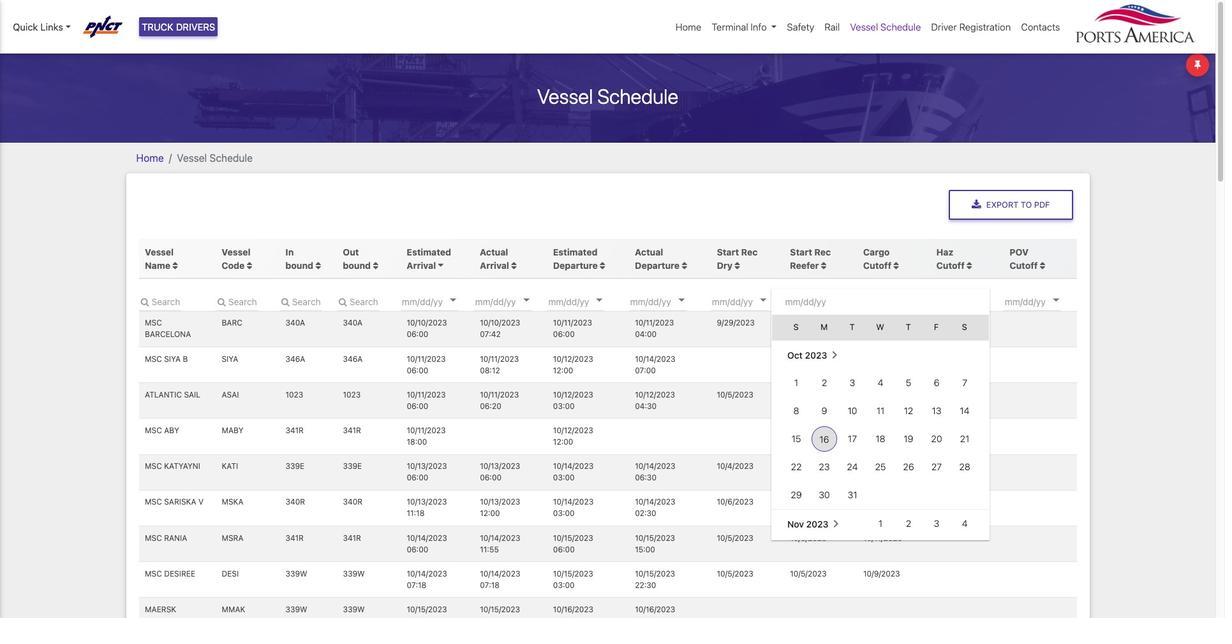 Task type: describe. For each thing, give the bounding box(es) containing it.
out
[[343, 247, 359, 258]]

10/11/2023 18:00
[[407, 426, 446, 447]]

1 340a from the left
[[286, 319, 305, 328]]

17
[[848, 434, 857, 445]]

9/29/2023
[[717, 319, 755, 328]]

terminal info link
[[707, 15, 782, 39]]

10/11/2023 06:20
[[480, 390, 519, 412]]

10/14/2023 07:00
[[635, 355, 675, 376]]

10/12/2023 for 346a
[[553, 355, 593, 364]]

1 339e from the left
[[286, 462, 305, 472]]

10/14/2023 02:30
[[635, 498, 675, 519]]

1 10/13/2023 06:00 from the left
[[407, 462, 447, 483]]

rail link
[[820, 15, 845, 39]]

estimated departure
[[553, 247, 598, 271]]

cargo
[[863, 247, 890, 258]]

1 horizontal spatial home
[[676, 21, 702, 33]]

18
[[876, 434, 885, 445]]

10/15/2023 for 22:30
[[635, 570, 675, 579]]

1 horizontal spatial 2
[[906, 519, 911, 530]]

3 inside row group
[[850, 378, 855, 389]]

28
[[959, 462, 970, 473]]

atlantic
[[145, 390, 182, 400]]

start rec dry
[[717, 247, 758, 271]]

pov cutoff
[[1010, 247, 1038, 271]]

14
[[960, 406, 969, 417]]

12:00 inside the 10/13/2023 12:00
[[480, 509, 500, 519]]

download image
[[972, 200, 981, 210]]

out bound
[[343, 247, 373, 271]]

0 horizontal spatial schedule
[[210, 152, 253, 164]]

msc katyayni
[[145, 462, 200, 472]]

1 vertical spatial home
[[136, 152, 164, 164]]

atlantic sail
[[145, 390, 200, 400]]

katyayni
[[164, 462, 200, 472]]

2 10/14/2023 07:18 from the left
[[480, 570, 520, 591]]

10
[[847, 406, 857, 417]]

oct 2023
[[787, 350, 827, 361]]

1 s from the left
[[794, 322, 799, 333]]

11:55
[[480, 545, 499, 555]]

vessel name
[[145, 247, 174, 271]]

vessel code
[[222, 247, 250, 271]]

10/12/2023 04:30
[[635, 390, 675, 412]]

10/3/2023
[[790, 462, 827, 472]]

2 339e from the left
[[343, 462, 362, 472]]

driver registration
[[931, 21, 1011, 33]]

vessel schedule link
[[845, 15, 926, 39]]

10/15/2023 for 15:00
[[635, 534, 675, 543]]

msra
[[222, 534, 243, 543]]

desiree
[[164, 570, 195, 579]]

10/11/2023 04:00
[[635, 319, 674, 340]]

b
[[183, 355, 188, 364]]

06:30
[[635, 474, 657, 483]]

week undefined row
[[772, 313, 989, 341]]

start for reefer
[[790, 247, 812, 258]]

10/12/2023 03:00
[[553, 390, 593, 412]]

06:00 inside 10/15/2023 06:00
[[553, 545, 575, 555]]

10/10/2023 for 06:00
[[407, 319, 447, 328]]

registration
[[959, 21, 1011, 33]]

0 horizontal spatial 10/6/2023
[[717, 498, 754, 508]]

truck
[[142, 21, 173, 33]]

06:20
[[480, 402, 501, 412]]

10/10/2023 07:42
[[480, 319, 520, 340]]

2 10/13/2023 06:00 from the left
[[480, 462, 520, 483]]

10/5/2023 for 10/12/2023 04:30
[[717, 390, 754, 400]]

msc rania
[[145, 534, 187, 543]]

haz cutoff
[[937, 247, 965, 271]]

10/14/2023 06:00
[[407, 534, 447, 555]]

7
[[962, 378, 967, 389]]

1 horizontal spatial schedule
[[597, 84, 678, 108]]

10/13/2023 up 10/14/2023 11:55
[[480, 498, 520, 508]]

1 t from the left
[[850, 322, 855, 333]]

10/15/2023 for 03:00
[[553, 570, 593, 579]]

23
[[819, 462, 830, 473]]

1 horizontal spatial 10/6/2023
[[790, 498, 827, 508]]

20
[[931, 434, 942, 445]]

16
[[819, 434, 829, 445]]

msc for msc rania
[[145, 534, 162, 543]]

2 10/16/2023 from the left
[[635, 606, 675, 615]]

terminal
[[712, 21, 748, 33]]

rec for start rec dry
[[741, 247, 758, 258]]

week 3 row
[[772, 426, 989, 454]]

barcelona
[[145, 330, 191, 340]]

2 07:18 from the left
[[480, 581, 500, 591]]

msc for msc aby
[[145, 426, 162, 436]]

maby
[[222, 426, 243, 436]]

msc for msc katyayni
[[145, 462, 162, 472]]

19
[[904, 434, 913, 445]]

31
[[848, 490, 857, 501]]

links
[[40, 21, 63, 33]]

oct
[[787, 350, 802, 361]]

0 horizontal spatial home link
[[136, 152, 164, 164]]

safety link
[[782, 15, 820, 39]]

msc aby
[[145, 426, 179, 436]]

contacts link
[[1016, 15, 1065, 39]]

2 1023 from the left
[[343, 390, 361, 400]]

october 2023 element
[[772, 341, 989, 369]]

10/11/2023 08:12
[[480, 355, 519, 376]]

estimated arrival
[[407, 247, 451, 271]]

barc
[[222, 319, 242, 328]]

24
[[847, 462, 858, 473]]

6
[[934, 378, 939, 389]]

1 1023 from the left
[[286, 390, 303, 400]]

07:00
[[635, 366, 656, 376]]

truck drivers link
[[139, 17, 218, 37]]

1 siya from the left
[[164, 355, 181, 364]]

msc for msc desiree
[[145, 570, 162, 579]]

actual for actual departure
[[635, 247, 663, 258]]

departure for estimated
[[553, 260, 598, 271]]

rania
[[164, 534, 187, 543]]

schedule inside vessel schedule link
[[881, 21, 921, 33]]

driver
[[931, 21, 957, 33]]

2 vertical spatial vessel schedule
[[177, 152, 253, 164]]

15
[[791, 434, 801, 445]]

30
[[819, 490, 830, 501]]

9
[[821, 406, 827, 417]]

actual arrival
[[480, 247, 509, 271]]

8
[[793, 406, 799, 417]]

rail
[[825, 21, 840, 33]]

10/11/2023 06:00 for 10/11/2023 06:20
[[407, 390, 446, 412]]

start for dry
[[717, 247, 739, 258]]

12
[[904, 406, 913, 417]]

10/15/2023 03:00
[[553, 570, 593, 591]]

mska
[[222, 498, 243, 508]]

18:00
[[407, 438, 427, 447]]

contacts
[[1021, 21, 1060, 33]]

november 2023 element
[[772, 510, 866, 539]]

4 inside row group
[[877, 378, 883, 389]]

week 4 row
[[772, 454, 989, 482]]

10/15/2023 22:30
[[635, 570, 675, 591]]

03:00 for 10/14/2023 07:18
[[553, 581, 575, 591]]

10/12/2023 for 341r
[[553, 426, 593, 436]]



Task type: locate. For each thing, give the bounding box(es) containing it.
10/15/2023 for 06:00
[[553, 534, 593, 543]]

1 horizontal spatial 07:18
[[480, 581, 500, 591]]

0 horizontal spatial 339e
[[286, 462, 305, 472]]

bound down out
[[343, 260, 371, 271]]

10/16/2023 down 10/15/2023 03:00
[[553, 606, 594, 615]]

10/15/2023
[[553, 534, 593, 543], [635, 534, 675, 543], [553, 570, 593, 579], [635, 570, 675, 579], [407, 606, 447, 615], [480, 606, 520, 615]]

10/13/2023 down 18:00
[[407, 462, 447, 472]]

0 vertical spatial 3
[[850, 378, 855, 389]]

2023 right nov at the right
[[806, 519, 828, 530]]

msc for msc siya b
[[145, 355, 162, 364]]

rec inside start rec dry
[[741, 247, 758, 258]]

start up "dry"
[[717, 247, 739, 258]]

10/15/2023 15:00
[[635, 534, 675, 555]]

0 vertical spatial 4
[[877, 378, 883, 389]]

2 actual from the left
[[635, 247, 663, 258]]

4 03:00 from the top
[[553, 581, 575, 591]]

week 2 row
[[772, 397, 989, 426]]

5
[[906, 378, 911, 389]]

0 horizontal spatial bound
[[286, 260, 313, 271]]

0 horizontal spatial 4
[[877, 378, 883, 389]]

2 up 9
[[822, 378, 827, 389]]

10/11/2023 06:00 for 10/11/2023 08:12
[[407, 355, 446, 376]]

10/14/2023 07:18
[[407, 570, 447, 591], [480, 570, 520, 591]]

estimated
[[407, 247, 451, 258], [553, 247, 598, 258]]

None field
[[139, 292, 181, 311], [216, 292, 258, 311], [279, 292, 322, 311], [337, 292, 379, 311], [139, 292, 181, 311], [216, 292, 258, 311], [279, 292, 322, 311], [337, 292, 379, 311]]

t right the w at the bottom of page
[[906, 322, 911, 333]]

07:18 down 11:55 at left
[[480, 581, 500, 591]]

12:00
[[553, 366, 573, 376], [553, 438, 573, 447], [480, 509, 500, 519]]

msc down barcelona
[[145, 355, 162, 364]]

06:00
[[407, 330, 428, 340], [553, 330, 575, 340], [407, 366, 428, 376], [407, 402, 428, 412], [407, 474, 428, 483], [480, 474, 502, 483], [407, 545, 428, 555], [553, 545, 575, 555]]

bound for out
[[343, 260, 371, 271]]

arrival for estimated arrival
[[407, 260, 436, 271]]

desi
[[222, 570, 239, 579]]

msc left aby
[[145, 426, 162, 436]]

nov 2023
[[787, 519, 828, 530]]

2 vertical spatial 12:00
[[480, 509, 500, 519]]

2 cutoff from the left
[[937, 260, 965, 271]]

2 msc from the top
[[145, 355, 162, 364]]

m
[[821, 322, 828, 333]]

340r
[[286, 498, 305, 508], [343, 498, 363, 508]]

0 horizontal spatial 340r
[[286, 498, 305, 508]]

10/14/2023 07:18 down 10/14/2023 06:00
[[407, 570, 447, 591]]

0 vertical spatial 12:00
[[553, 366, 573, 376]]

0 horizontal spatial 10/16/2023
[[553, 606, 594, 615]]

1 horizontal spatial arrival
[[480, 260, 509, 271]]

10/4/2023
[[717, 462, 754, 472]]

2 start from the left
[[790, 247, 812, 258]]

10/13/2023 06:00 down 18:00
[[407, 462, 447, 483]]

0 horizontal spatial rec
[[741, 247, 758, 258]]

0 horizontal spatial 2
[[822, 378, 827, 389]]

1 horizontal spatial 3
[[934, 519, 939, 530]]

t
[[850, 322, 855, 333], [906, 322, 911, 333]]

22
[[791, 462, 801, 473]]

12:00 for 10/11/2023 06:00
[[553, 366, 573, 376]]

1 down oct
[[794, 378, 798, 389]]

1 horizontal spatial 346a
[[343, 355, 363, 364]]

04:00
[[635, 330, 657, 340]]

2 346a from the left
[[343, 355, 363, 364]]

msc for msc sariska v
[[145, 498, 162, 508]]

cutoff down cargo on the top right of the page
[[863, 260, 892, 271]]

2 10/10/2023 from the left
[[480, 319, 520, 328]]

cutoff for haz
[[937, 260, 965, 271]]

start inside start rec reefer
[[790, 247, 812, 258]]

2 bound from the left
[[343, 260, 371, 271]]

2 estimated from the left
[[553, 247, 598, 258]]

week 1 row
[[772, 369, 989, 397], [772, 510, 989, 539]]

actual for actual arrival
[[480, 247, 508, 258]]

1 03:00 from the top
[[553, 402, 575, 412]]

row group containing oct 2023
[[772, 341, 989, 510]]

0 horizontal spatial vessel schedule
[[177, 152, 253, 164]]

quick links link
[[13, 20, 71, 34]]

0 vertical spatial home link
[[671, 15, 707, 39]]

bound down the 'in'
[[286, 260, 313, 271]]

msc inside msc barcelona
[[145, 319, 162, 328]]

s
[[794, 322, 799, 333], [962, 322, 967, 333]]

makatu
[[145, 617, 177, 619]]

10/12/2023 for 1023
[[553, 390, 593, 400]]

quick links
[[13, 21, 63, 33]]

03:00 inside 10/12/2023 03:00
[[553, 402, 575, 412]]

1 vertical spatial 10/14/2023 03:00
[[553, 498, 594, 519]]

1 346a from the left
[[286, 355, 305, 364]]

10/14/2023 07:18 down 11:55 at left
[[480, 570, 520, 591]]

0 horizontal spatial 3
[[850, 378, 855, 389]]

1 vertical spatial 10/9/2023
[[863, 570, 900, 579]]

0 vertical spatial 10/12/2023 12:00
[[553, 355, 593, 376]]

10/16/2023
[[553, 606, 594, 615], [635, 606, 675, 615]]

4
[[877, 378, 883, 389], [962, 519, 967, 530]]

10/10/2023
[[407, 319, 447, 328], [480, 319, 520, 328]]

cutoff for cargo
[[863, 260, 892, 271]]

0 horizontal spatial home
[[136, 152, 164, 164]]

msc for msc barcelona
[[145, 319, 162, 328]]

15:00
[[635, 545, 655, 555]]

07:18 down 10/14/2023 06:00
[[407, 581, 426, 591]]

reefer
[[790, 260, 819, 271]]

10/9/2023 for 10/3/2023
[[863, 462, 900, 472]]

10/12/2023 12:00 up 10/12/2023 03:00
[[553, 355, 593, 376]]

1 horizontal spatial vessel schedule
[[537, 84, 678, 108]]

start up reefer
[[790, 247, 812, 258]]

2 340a from the left
[[343, 319, 363, 328]]

0 horizontal spatial departure
[[553, 260, 598, 271]]

msc desiree
[[145, 570, 195, 579]]

cargo cutoff
[[863, 247, 892, 271]]

1 10/14/2023 03:00 from the top
[[553, 462, 594, 483]]

10/13/2023 06:00 up the 10/13/2023 12:00
[[480, 462, 520, 483]]

10/10/2023 06:00
[[407, 319, 447, 340]]

1 10/14/2023 07:18 from the left
[[407, 570, 447, 591]]

10/5/2023
[[717, 390, 754, 400], [717, 534, 754, 543], [790, 534, 827, 543], [717, 570, 754, 579], [790, 570, 827, 579]]

2023 inside row group
[[805, 350, 827, 361]]

actual departure
[[635, 247, 680, 271]]

10/13/2023 up '11:18'
[[407, 498, 447, 508]]

10/14/2023 03:00 for 10/13/2023 12:00
[[553, 498, 594, 519]]

1 arrival from the left
[[407, 260, 436, 271]]

10/12/2023
[[553, 355, 593, 364], [553, 390, 593, 400], [635, 390, 675, 400], [553, 426, 593, 436], [863, 498, 903, 508]]

12:00 up 10/14/2023 11:55
[[480, 509, 500, 519]]

1 horizontal spatial siya
[[222, 355, 238, 364]]

1 horizontal spatial 10/10/2023
[[480, 319, 520, 328]]

06:00 inside 10/14/2023 06:00
[[407, 545, 428, 555]]

2 10/9/2023 from the top
[[863, 570, 900, 579]]

arrival for actual arrival
[[480, 260, 509, 271]]

week 1 row down the 31
[[772, 510, 989, 539]]

10/14/2023 06:30
[[635, 462, 675, 483]]

3
[[850, 378, 855, 389], [934, 519, 939, 530]]

kati
[[222, 462, 238, 472]]

10/16/2023 down "22:30"
[[635, 606, 675, 615]]

03:00 for 10/13/2023 12:00
[[553, 509, 575, 519]]

cell
[[772, 313, 810, 341], [810, 313, 838, 341], [838, 313, 866, 341], [866, 313, 894, 341], [894, 313, 922, 341], [922, 313, 951, 341], [951, 313, 989, 341], [866, 482, 894, 510], [894, 482, 922, 510], [922, 482, 951, 510], [951, 482, 989, 510]]

13
[[932, 406, 941, 417]]

2 inside row group
[[822, 378, 827, 389]]

maersk makatu
[[145, 606, 177, 619]]

0 horizontal spatial actual
[[480, 247, 508, 258]]

2 horizontal spatial vessel schedule
[[850, 21, 921, 33]]

1 departure from the left
[[553, 260, 598, 271]]

1 inside row group
[[794, 378, 798, 389]]

rec for start rec reefer
[[815, 247, 831, 258]]

12:00 down 10/12/2023 03:00
[[553, 438, 573, 447]]

10/14/2023 03:00 for 10/13/2023 06:00
[[553, 462, 594, 483]]

msc left desiree
[[145, 570, 162, 579]]

2 week 1 row from the top
[[772, 510, 989, 539]]

home link
[[671, 15, 707, 39], [136, 152, 164, 164]]

1 horizontal spatial bound
[[343, 260, 371, 271]]

3 down 27
[[934, 519, 939, 530]]

cutoff for pov
[[1010, 260, 1038, 271]]

start rec reefer
[[790, 247, 831, 271]]

aby
[[164, 426, 179, 436]]

1 start from the left
[[717, 247, 739, 258]]

1 msc from the top
[[145, 319, 162, 328]]

0 vertical spatial schedule
[[881, 21, 921, 33]]

bound inside in bound
[[286, 260, 313, 271]]

0 horizontal spatial start
[[717, 247, 739, 258]]

2 340r from the left
[[343, 498, 363, 508]]

msc left the katyayni
[[145, 462, 162, 472]]

0 vertical spatial 2023
[[805, 350, 827, 361]]

1 horizontal spatial 4
[[962, 519, 967, 530]]

w
[[876, 322, 884, 333]]

v
[[198, 498, 204, 508]]

4 down "28" on the bottom right of page
[[962, 519, 967, 530]]

0 horizontal spatial estimated
[[407, 247, 451, 258]]

start
[[717, 247, 739, 258], [790, 247, 812, 258]]

07:18
[[407, 581, 426, 591], [480, 581, 500, 591]]

1 horizontal spatial 10/16/2023
[[635, 606, 675, 615]]

0 vertical spatial home
[[676, 21, 702, 33]]

06:00 inside 10/10/2023 06:00
[[407, 330, 428, 340]]

asai
[[222, 390, 239, 400]]

1 bound from the left
[[286, 260, 313, 271]]

25
[[875, 462, 886, 473]]

haz
[[937, 247, 954, 258]]

10/12/2023 12:00 for 10/11/2023 06:00
[[553, 355, 593, 376]]

s up oct
[[794, 322, 799, 333]]

0 horizontal spatial 10/10/2023
[[407, 319, 447, 328]]

1 horizontal spatial 1023
[[343, 390, 361, 400]]

0 vertical spatial vessel schedule
[[850, 21, 921, 33]]

row group
[[772, 341, 989, 510]]

1 week 1 row from the top
[[772, 369, 989, 397]]

2023 for nov 2023
[[806, 519, 828, 530]]

2 03:00 from the top
[[553, 474, 575, 483]]

0 horizontal spatial t
[[850, 322, 855, 333]]

10/14/2023
[[635, 355, 675, 364], [553, 462, 594, 472], [635, 462, 675, 472], [553, 498, 594, 508], [635, 498, 675, 508], [407, 534, 447, 543], [480, 534, 520, 543], [407, 570, 447, 579], [480, 570, 520, 579]]

0 horizontal spatial 07:18
[[407, 581, 426, 591]]

2 rec from the left
[[815, 247, 831, 258]]

4 down october 2023 element
[[877, 378, 883, 389]]

t left the w at the bottom of page
[[850, 322, 855, 333]]

3 03:00 from the top
[[553, 509, 575, 519]]

1 vertical spatial 1
[[878, 519, 882, 530]]

1 10/10/2023 from the left
[[407, 319, 447, 328]]

1 horizontal spatial 339e
[[343, 462, 362, 472]]

0 vertical spatial 10/9/2023
[[863, 462, 900, 472]]

monday october 16 2023 cell
[[810, 426, 838, 454]]

2 vertical spatial schedule
[[210, 152, 253, 164]]

2 arrival from the left
[[480, 260, 509, 271]]

1 340r from the left
[[286, 498, 305, 508]]

2 t from the left
[[906, 322, 911, 333]]

estimated inside estimated departure
[[553, 247, 598, 258]]

0 horizontal spatial 1023
[[286, 390, 303, 400]]

sariska
[[164, 498, 196, 508]]

0 vertical spatial 2
[[822, 378, 827, 389]]

1 vertical spatial 4
[[962, 519, 967, 530]]

1 horizontal spatial 10/13/2023 06:00
[[480, 462, 520, 483]]

in
[[286, 247, 294, 258]]

msc siya b
[[145, 355, 188, 364]]

0 vertical spatial 1
[[794, 378, 798, 389]]

estimated for departure
[[553, 247, 598, 258]]

siya up "asai"
[[222, 355, 238, 364]]

6 msc from the top
[[145, 534, 162, 543]]

2 horizontal spatial 10/6/2023
[[863, 319, 900, 328]]

1 horizontal spatial start
[[790, 247, 812, 258]]

1 horizontal spatial 340a
[[343, 319, 363, 328]]

msc left rania
[[145, 534, 162, 543]]

0 horizontal spatial 10/14/2023 07:18
[[407, 570, 447, 591]]

10/13/2023 up the 10/13/2023 12:00
[[480, 462, 520, 472]]

1 vertical spatial week 1 row
[[772, 510, 989, 539]]

1 horizontal spatial 10/14/2023 07:18
[[480, 570, 520, 591]]

10/13/2023 11:18
[[407, 498, 447, 519]]

1 horizontal spatial s
[[962, 322, 967, 333]]

1 horizontal spatial estimated
[[553, 247, 598, 258]]

0 vertical spatial 10/14/2023 03:00
[[553, 462, 594, 483]]

27
[[931, 462, 942, 473]]

start inside start rec dry
[[717, 247, 739, 258]]

10/5/2023 for 10/15/2023 22:30
[[717, 570, 754, 579]]

cutoff
[[863, 260, 892, 271], [937, 260, 965, 271], [1010, 260, 1038, 271]]

pov
[[1010, 247, 1029, 258]]

2 departure from the left
[[635, 260, 680, 271]]

0 horizontal spatial siya
[[164, 355, 181, 364]]

2 siya from the left
[[222, 355, 238, 364]]

1 vertical spatial 3
[[934, 519, 939, 530]]

12:00 for 10/11/2023 18:00
[[553, 438, 573, 447]]

week 5 row
[[772, 482, 989, 510]]

bound for in
[[286, 260, 313, 271]]

f
[[934, 322, 939, 333]]

actual
[[480, 247, 508, 258], [635, 247, 663, 258]]

2 horizontal spatial schedule
[[881, 21, 921, 33]]

safety
[[787, 21, 814, 33]]

bound
[[286, 260, 313, 271], [343, 260, 371, 271]]

10/10/2023 for 07:42
[[480, 319, 520, 328]]

cutoff down haz
[[937, 260, 965, 271]]

10/6/2023 up nov 2023
[[790, 498, 827, 508]]

1 rec from the left
[[741, 247, 758, 258]]

vessel schedule
[[850, 21, 921, 33], [537, 84, 678, 108], [177, 152, 253, 164]]

1
[[794, 378, 798, 389], [878, 519, 882, 530]]

maersk
[[145, 606, 176, 615]]

arrival
[[407, 260, 436, 271], [480, 260, 509, 271]]

1 estimated from the left
[[407, 247, 451, 258]]

2 10/14/2023 03:00 from the top
[[553, 498, 594, 519]]

1 down week 5 row
[[878, 519, 882, 530]]

1 horizontal spatial t
[[906, 322, 911, 333]]

sail
[[184, 390, 200, 400]]

2023 for oct 2023
[[805, 350, 827, 361]]

0 horizontal spatial arrival
[[407, 260, 436, 271]]

1 vertical spatial 12:00
[[553, 438, 573, 447]]

rec up reefer
[[815, 247, 831, 258]]

1 07:18 from the left
[[407, 581, 426, 591]]

10/11/2023
[[553, 319, 592, 328], [635, 319, 674, 328], [407, 355, 446, 364], [480, 355, 519, 364], [407, 390, 446, 400], [480, 390, 519, 400], [407, 426, 446, 436], [863, 534, 902, 543]]

1 horizontal spatial 1
[[878, 519, 882, 530]]

s right "f"
[[962, 322, 967, 333]]

1 horizontal spatial 340r
[[343, 498, 363, 508]]

7 msc from the top
[[145, 570, 162, 579]]

2 horizontal spatial cutoff
[[1010, 260, 1038, 271]]

rec left start rec reefer
[[741, 247, 758, 258]]

2023 right oct
[[805, 350, 827, 361]]

10/9/2023 for 10/5/2023
[[863, 570, 900, 579]]

0 horizontal spatial 10/13/2023 06:00
[[407, 462, 447, 483]]

3 msc from the top
[[145, 426, 162, 436]]

0 horizontal spatial 340a
[[286, 319, 305, 328]]

1 actual from the left
[[480, 247, 508, 258]]

10/5/2023 for 10/15/2023 15:00
[[717, 534, 754, 543]]

11
[[876, 406, 884, 417]]

5 msc from the top
[[145, 498, 162, 508]]

1 horizontal spatial home link
[[671, 15, 707, 39]]

07:42
[[480, 330, 501, 340]]

26
[[903, 462, 914, 473]]

10/12/2023 12:00 down 10/12/2023 03:00
[[553, 426, 593, 447]]

12:00 up 10/12/2023 03:00
[[553, 366, 573, 376]]

msc up barcelona
[[145, 319, 162, 328]]

0 vertical spatial week 1 row
[[772, 369, 989, 397]]

03:00 for 10/11/2023 06:20
[[553, 402, 575, 412]]

mmak
[[222, 606, 245, 615]]

1 vertical spatial 10/12/2023 12:00
[[553, 426, 593, 447]]

estimated for arrival
[[407, 247, 451, 258]]

0 horizontal spatial s
[[794, 322, 799, 333]]

1 vertical spatial 2
[[906, 519, 911, 530]]

10/12/2023 12:00 for 10/11/2023 18:00
[[553, 426, 593, 447]]

4 msc from the top
[[145, 462, 162, 472]]

2 vertical spatial 10/11/2023 06:00
[[407, 390, 446, 412]]

03:00
[[553, 402, 575, 412], [553, 474, 575, 483], [553, 509, 575, 519], [553, 581, 575, 591]]

msc sariska v
[[145, 498, 204, 508]]

1 10/12/2023 12:00 from the top
[[553, 355, 593, 376]]

actual inside the actual arrival
[[480, 247, 508, 258]]

departure for actual
[[635, 260, 680, 271]]

2 down week 5 row
[[906, 519, 911, 530]]

cutoff down the pov at top right
[[1010, 260, 1038, 271]]

0 vertical spatial 10/11/2023 06:00
[[553, 319, 592, 340]]

3 up 10
[[850, 378, 855, 389]]

0 horizontal spatial 346a
[[286, 355, 305, 364]]

week 1 row up 11
[[772, 369, 989, 397]]

rec inside start rec reefer
[[815, 247, 831, 258]]

msc left sariska
[[145, 498, 162, 508]]

1 10/9/2023 from the top
[[863, 462, 900, 472]]

2 10/12/2023 12:00 from the top
[[553, 426, 593, 447]]

actual inside actual departure
[[635, 247, 663, 258]]

0 horizontal spatial 1
[[794, 378, 798, 389]]

1 10/16/2023 from the left
[[553, 606, 594, 615]]

10/6/2023 down 10/4/2023
[[717, 498, 754, 508]]

1 cutoff from the left
[[863, 260, 892, 271]]

03:00 inside 10/15/2023 03:00
[[553, 581, 575, 591]]

mm/dd/yy field
[[784, 292, 861, 311]]

dry
[[717, 260, 733, 271]]

1 horizontal spatial actual
[[635, 247, 663, 258]]

1 vertical spatial 10/11/2023 06:00
[[407, 355, 446, 376]]

1 vertical spatial schedule
[[597, 84, 678, 108]]

bound inside out bound
[[343, 260, 371, 271]]

2023 inside week 1 row
[[806, 519, 828, 530]]

1 horizontal spatial cutoff
[[937, 260, 965, 271]]

driver registration link
[[926, 15, 1016, 39]]

03:00 for 10/13/2023 06:00
[[553, 474, 575, 483]]

0 horizontal spatial cutoff
[[863, 260, 892, 271]]

drivers
[[176, 21, 215, 33]]

msc barcelona
[[145, 319, 191, 340]]

3 cutoff from the left
[[1010, 260, 1038, 271]]

1 horizontal spatial rec
[[815, 247, 831, 258]]

10/6/2023 up october 2023 element
[[863, 319, 900, 328]]

name
[[145, 260, 170, 271]]

1 horizontal spatial departure
[[635, 260, 680, 271]]

10/11/2023 06:00
[[553, 319, 592, 340], [407, 355, 446, 376], [407, 390, 446, 412]]

arrival inside the estimated arrival
[[407, 260, 436, 271]]

1 vertical spatial home link
[[136, 152, 164, 164]]

1 vertical spatial vessel schedule
[[537, 84, 678, 108]]

10/15/2023 06:00
[[553, 534, 593, 555]]

1 vertical spatial 2023
[[806, 519, 828, 530]]

21
[[960, 434, 969, 445]]

siya left b
[[164, 355, 181, 364]]

2 s from the left
[[962, 322, 967, 333]]



Task type: vqa. For each thing, say whether or not it's contained in the screenshot.


